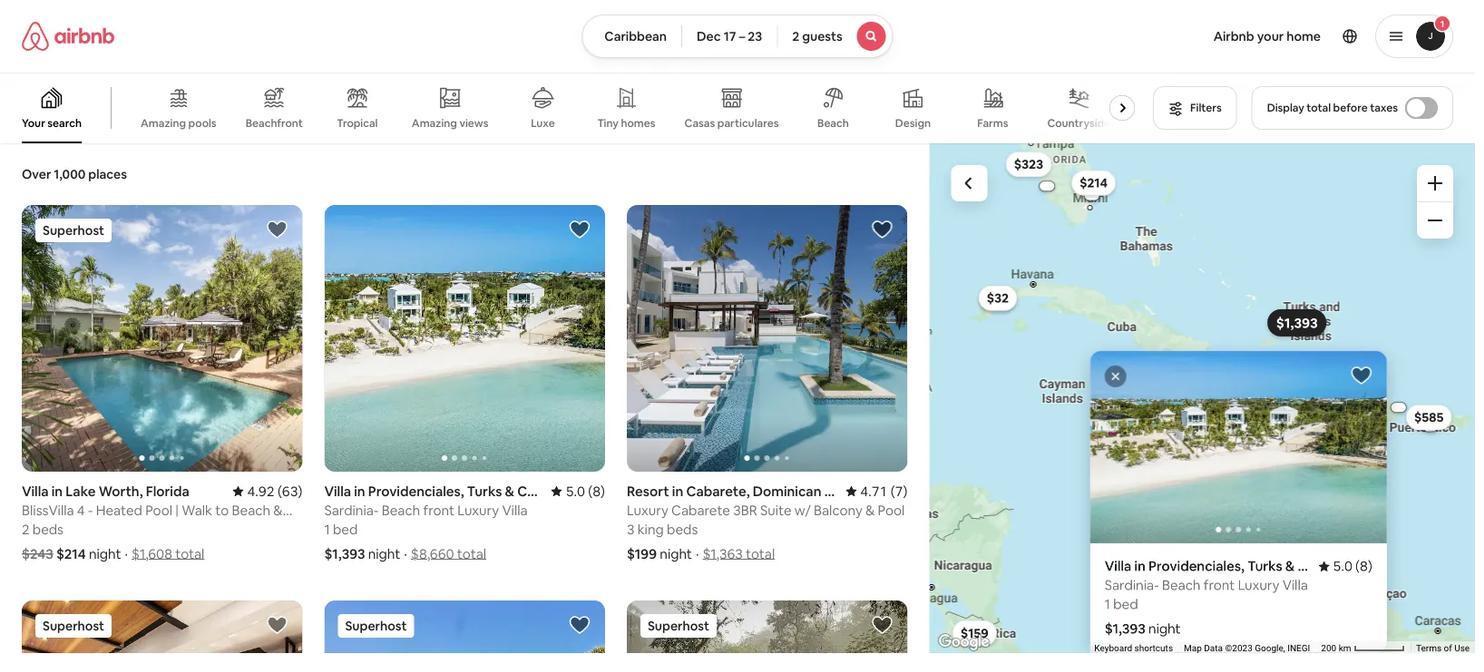 Task type: locate. For each thing, give the bounding box(es) containing it.
1 horizontal spatial 5.0
[[1333, 557, 1352, 575]]

2 vertical spatial $1,393
[[1105, 620, 1145, 638]]

1 vertical spatial 5.0
[[1333, 557, 1352, 575]]

villa
[[22, 482, 49, 500], [502, 501, 528, 519], [1282, 576, 1308, 594]]

1 horizontal spatial luxury
[[627, 501, 669, 519]]

2 horizontal spatial ·
[[696, 545, 699, 563]]

front
[[423, 501, 455, 519], [1203, 576, 1235, 594]]

2 horizontal spatial villa
[[1282, 576, 1308, 594]]

dec
[[697, 28, 721, 44]]

1 horizontal spatial beds
[[667, 520, 698, 538]]

terms of use link
[[1416, 643, 1470, 654]]

1 vertical spatial 2
[[22, 520, 29, 538]]

group
[[0, 73, 1142, 143], [22, 205, 303, 472], [324, 205, 605, 472], [627, 205, 908, 472], [1090, 351, 1475, 543], [22, 601, 303, 654], [324, 601, 605, 654], [627, 601, 908, 654]]

beach inside sardinia- beach front luxury villa 1 bed $1,393 night
[[1162, 576, 1200, 594]]

profile element
[[915, 0, 1453, 73]]

5.0 inside the google map
showing 49 stays. region
[[1333, 557, 1352, 575]]

2 beds from the left
[[667, 520, 698, 538]]

0 vertical spatial 5.0
[[566, 482, 585, 500]]

1 inside sardinia- beach front luxury villa 1 bed $1,393 night
[[1105, 596, 1110, 613]]

suite
[[760, 501, 792, 519]]

$1,608 total button
[[132, 545, 204, 563]]

$585 button
[[1406, 405, 1452, 430]]

1 horizontal spatial front
[[1203, 576, 1235, 594]]

$1,393
[[1276, 314, 1318, 332], [324, 545, 365, 563], [1105, 620, 1145, 638]]

bed
[[333, 520, 358, 538], [1113, 596, 1138, 613]]

(8) inside the google map
showing 49 stays. region
[[1355, 557, 1372, 575]]

$214 button
[[1071, 170, 1116, 196]]

front inside sardinia- beach front luxury villa 1 bed $1,393 night
[[1203, 576, 1235, 594]]

5.0 out of 5 average rating,  8 reviews image for sardinia- beach front luxury villa 1 bed $1,393 night · $8,660 total
[[551, 482, 605, 500]]

google,
[[1255, 643, 1285, 654]]

add to wishlist: tiny home in minca, colombia image
[[871, 614, 893, 636]]

1 horizontal spatial beach
[[817, 116, 849, 130]]

0 horizontal spatial $199
[[627, 545, 657, 563]]

of
[[1444, 643, 1452, 654]]

0 horizontal spatial (8)
[[588, 482, 605, 500]]

night
[[89, 545, 121, 563], [368, 545, 400, 563], [660, 545, 692, 563], [1148, 620, 1181, 638]]

$323 button
[[1006, 152, 1051, 177]]

1 horizontal spatial villa
[[502, 501, 528, 519]]

1 vertical spatial sardinia-
[[1105, 576, 1159, 594]]

2 for 2 guests
[[792, 28, 800, 44]]

2 inside 'button'
[[792, 28, 800, 44]]

close image
[[1110, 371, 1121, 382]]

$199
[[1332, 371, 1361, 387], [627, 545, 657, 563]]

w/
[[795, 501, 811, 519]]

0 vertical spatial 5.0 (8)
[[566, 482, 605, 500]]

luxury inside sardinia- beach front luxury villa 1 bed $1,393 night · $8,660 total
[[458, 501, 499, 519]]

add to wishlist: home in siesta key, florida image
[[569, 614, 591, 636]]

2 vertical spatial villa
[[1282, 576, 1308, 594]]

bed inside sardinia- beach front luxury villa 1 bed $1,393 night
[[1113, 596, 1138, 613]]

amazing pools
[[141, 116, 217, 130]]

0 vertical spatial (8)
[[588, 482, 605, 500]]

1 horizontal spatial $1,393
[[1105, 620, 1145, 638]]

guests
[[802, 28, 843, 44]]

0 horizontal spatial front
[[423, 501, 455, 519]]

1 vertical spatial villa
[[502, 501, 528, 519]]

5.0 for sardinia- beach front luxury villa 1 bed $1,393 night
[[1333, 557, 1352, 575]]

0 vertical spatial $1,393
[[1276, 314, 1318, 332]]

1 vertical spatial $1,393
[[324, 545, 365, 563]]

beds up "$243"
[[32, 520, 64, 538]]

night down king
[[660, 545, 692, 563]]

4.92 out of 5 average rating,  63 reviews image
[[233, 482, 303, 500]]

0 vertical spatial front
[[423, 501, 455, 519]]

1 inside sardinia- beach front luxury villa 1 bed $1,393 night · $8,660 total
[[324, 520, 330, 538]]

beach up $8,660
[[382, 501, 420, 519]]

$159 button
[[952, 620, 997, 646]]

4.71
[[860, 482, 888, 500]]

balcony
[[814, 501, 863, 519]]

5.0 out of 5 average rating,  8 reviews image inside the google map
showing 49 stays. region
[[1318, 557, 1372, 575]]

1 horizontal spatial ·
[[404, 545, 407, 563]]

1 horizontal spatial bed
[[1113, 596, 1138, 613]]

search
[[47, 116, 82, 130]]

· left $8,660
[[404, 545, 407, 563]]

$243
[[22, 545, 53, 563]]

$214
[[1079, 175, 1108, 191], [56, 545, 86, 563]]

0 vertical spatial $199
[[1332, 371, 1361, 387]]

display total before taxes button
[[1252, 86, 1453, 130]]

places
[[88, 166, 127, 182]]

group containing amazing views
[[0, 73, 1142, 143]]

tropical
[[337, 116, 378, 130]]

5.0 out of 5 average rating,  8 reviews image
[[551, 482, 605, 500], [1318, 557, 1372, 575]]

0 horizontal spatial $214
[[56, 545, 86, 563]]

$199 button
[[1324, 366, 1369, 392]]

1 · from the left
[[125, 545, 128, 563]]

luxury inside sardinia- beach front luxury villa 1 bed $1,393 night
[[1238, 576, 1279, 594]]

2 inside 2 beds $243 $214 night · $1,608 total
[[22, 520, 29, 538]]

1 for sardinia- beach front luxury villa 1 bed $1,393 night · $8,660 total
[[324, 520, 330, 538]]

$1,393 inside sardinia- beach front luxury villa 1 bed $1,393 night
[[1105, 620, 1145, 638]]

airbnb your home link
[[1203, 17, 1332, 55]]

1 inside 1 dropdown button
[[1441, 18, 1445, 29]]

villa inside sardinia- beach front luxury villa 1 bed $1,393 night · $8,660 total
[[502, 501, 528, 519]]

1 horizontal spatial sardinia-
[[1105, 576, 1159, 594]]

1 horizontal spatial 1
[[1105, 596, 1110, 613]]

total right $8,660
[[457, 545, 486, 563]]

luxury up king
[[627, 501, 669, 519]]

beach left design
[[817, 116, 849, 130]]

1 vertical spatial $199
[[627, 545, 657, 563]]

(63)
[[278, 482, 303, 500]]

total inside luxury cabarete 3br suite w/ balcony & pool 3 king beds $199 night · $1,363 total
[[746, 545, 775, 563]]

5.0 (8) inside the google map
showing 49 stays. region
[[1333, 557, 1372, 575]]

pools
[[188, 116, 217, 130]]

2 horizontal spatial luxury
[[1238, 576, 1279, 594]]

beachfront
[[246, 116, 303, 130]]

front up data
[[1203, 576, 1235, 594]]

add to wishlist: villa in lake worth, florida image
[[266, 219, 288, 240]]

1 horizontal spatial amazing
[[412, 116, 457, 130]]

front up $8,660
[[423, 501, 455, 519]]

0 horizontal spatial 5.0
[[566, 482, 585, 500]]

1 horizontal spatial 5.0 (8)
[[1333, 557, 1372, 575]]

villa for sardinia- beach front luxury villa 1 bed $1,393 night
[[1282, 576, 1308, 594]]

total right $1,608
[[175, 545, 204, 563]]

1 horizontal spatial (8)
[[1355, 557, 1372, 575]]

terms
[[1416, 643, 1442, 654]]

0 horizontal spatial ·
[[125, 545, 128, 563]]

(8)
[[588, 482, 605, 500], [1355, 557, 1372, 575]]

$214 right "$243"
[[56, 545, 86, 563]]

bed inside sardinia- beach front luxury villa 1 bed $1,393 night · $8,660 total
[[333, 520, 358, 538]]

2 horizontal spatial 1
[[1441, 18, 1445, 29]]

add to wishlist: villa in providenciales, turks & caicos islands image
[[569, 219, 591, 240]]

countryside
[[1047, 116, 1111, 130]]

1 vertical spatial 1
[[324, 520, 330, 538]]

(7)
[[891, 482, 908, 500]]

1 vertical spatial bed
[[1113, 596, 1138, 613]]

0 horizontal spatial amazing
[[141, 116, 186, 130]]

beach inside sardinia- beach front luxury villa 1 bed $1,393 night · $8,660 total
[[382, 501, 420, 519]]

· left $1,608
[[125, 545, 128, 563]]

night up shortcuts
[[1148, 620, 1181, 638]]

king
[[638, 520, 664, 538]]

sardinia- inside sardinia- beach front luxury villa 1 bed $1,393 night
[[1105, 576, 1159, 594]]

luxury
[[458, 501, 499, 519], [627, 501, 669, 519], [1238, 576, 1279, 594]]

4.71 out of 5 average rating,  7 reviews image
[[846, 482, 908, 500]]

your
[[1257, 28, 1284, 44]]

1 vertical spatial $214
[[56, 545, 86, 563]]

0 vertical spatial 1
[[1441, 18, 1445, 29]]

200
[[1321, 643, 1337, 654]]

2 vertical spatial 1
[[1105, 596, 1110, 613]]

0 horizontal spatial beach
[[382, 501, 420, 519]]

0 horizontal spatial villa
[[22, 482, 49, 500]]

front inside sardinia- beach front luxury villa 1 bed $1,393 night · $8,660 total
[[423, 501, 455, 519]]

0 horizontal spatial 1
[[324, 520, 330, 538]]

none search field containing caribbean
[[582, 15, 893, 58]]

luxury up map data ©2023 google, inegi
[[1238, 576, 1279, 594]]

None search field
[[582, 15, 893, 58]]

0 vertical spatial bed
[[333, 520, 358, 538]]

$1,363 total button
[[703, 545, 775, 563]]

beach up the "map"
[[1162, 576, 1200, 594]]

2 vertical spatial beach
[[1162, 576, 1200, 594]]

200 km
[[1321, 643, 1354, 654]]

0 vertical spatial beach
[[817, 116, 849, 130]]

sardinia- for sardinia- beach front luxury villa 1 bed $1,393 night
[[1105, 576, 1159, 594]]

amazing
[[412, 116, 457, 130], [141, 116, 186, 130]]

2 guests button
[[777, 15, 893, 58]]

$585
[[1414, 409, 1444, 426]]

0 horizontal spatial 5.0 out of 5 average rating,  8 reviews image
[[551, 482, 605, 500]]

5.0 for sardinia- beach front luxury villa 1 bed $1,393 night · $8,660 total
[[566, 482, 585, 500]]

1 horizontal spatial 5.0 out of 5 average rating,  8 reviews image
[[1318, 557, 1372, 575]]

total right $1,363
[[746, 545, 775, 563]]

0 horizontal spatial 5.0 (8)
[[566, 482, 605, 500]]

beds down cabarete
[[667, 520, 698, 538]]

0 horizontal spatial luxury
[[458, 501, 499, 519]]

1 horizontal spatial $199
[[1332, 371, 1361, 387]]

casas
[[685, 116, 715, 130]]

1 vertical spatial front
[[1203, 576, 1235, 594]]

4.92 (63)
[[247, 482, 303, 500]]

total left before
[[1307, 101, 1331, 115]]

amazing left pools
[[141, 116, 186, 130]]

sardinia- beach front luxury villa 1 bed $1,393 night
[[1105, 576, 1308, 638]]

display total before taxes
[[1267, 101, 1398, 115]]

1 vertical spatial (8)
[[1355, 557, 1372, 575]]

data
[[1204, 643, 1223, 654]]

·
[[125, 545, 128, 563], [404, 545, 407, 563], [696, 545, 699, 563]]

2 left the guests
[[792, 28, 800, 44]]

beds
[[32, 520, 64, 538], [667, 520, 698, 538]]

2 horizontal spatial beach
[[1162, 576, 1200, 594]]

5.0 (8)
[[566, 482, 605, 500], [1333, 557, 1372, 575]]

0 horizontal spatial beds
[[32, 520, 64, 538]]

0 vertical spatial sardinia-
[[324, 501, 379, 519]]

0 horizontal spatial bed
[[333, 520, 358, 538]]

total
[[1307, 101, 1331, 115], [175, 545, 204, 563], [457, 545, 486, 563], [746, 545, 775, 563]]

0 vertical spatial $214
[[1079, 175, 1108, 191]]

sardinia- inside sardinia- beach front luxury villa 1 bed $1,393 night · $8,660 total
[[324, 501, 379, 519]]

1 horizontal spatial 2
[[792, 28, 800, 44]]

2 up "$243"
[[22, 520, 29, 538]]

0 horizontal spatial 2
[[22, 520, 29, 538]]

5.0 (8) for sardinia- beach front luxury villa 1 bed $1,393 night
[[1333, 557, 1372, 575]]

beach for sardinia- beach front luxury villa 1 bed $1,393 night
[[1162, 576, 1200, 594]]

night left $1,608
[[89, 545, 121, 563]]

· left $1,363
[[696, 545, 699, 563]]

0 horizontal spatial sardinia-
[[324, 501, 379, 519]]

sardinia-
[[324, 501, 379, 519], [1105, 576, 1159, 594]]

add to wishlist: resort in cabarete, dominican republic image
[[871, 219, 893, 240]]

amazing left the 'views'
[[412, 116, 457, 130]]

$214 inside 2 beds $243 $214 night · $1,608 total
[[56, 545, 86, 563]]

2
[[792, 28, 800, 44], [22, 520, 29, 538]]

villa inside sardinia- beach front luxury villa 1 bed $1,393 night
[[1282, 576, 1308, 594]]

$214 down countryside
[[1079, 175, 1108, 191]]

0 horizontal spatial $1,393
[[324, 545, 365, 563]]

use
[[1454, 643, 1470, 654]]

caribbean button
[[582, 15, 682, 58]]

1 beds from the left
[[32, 520, 64, 538]]

$1,393 inside sardinia- beach front luxury villa 1 bed $1,393 night · $8,660 total
[[324, 545, 365, 563]]

beach
[[817, 116, 849, 130], [382, 501, 420, 519], [1162, 576, 1200, 594]]

0 vertical spatial 5.0 out of 5 average rating,  8 reviews image
[[551, 482, 605, 500]]

(8) for sardinia- beach front luxury villa 1 bed $1,393 night
[[1355, 557, 1372, 575]]

night left $8,660
[[368, 545, 400, 563]]

night inside luxury cabarete 3br suite w/ balcony & pool 3 king beds $199 night · $1,363 total
[[660, 545, 692, 563]]

1 vertical spatial 5.0 (8)
[[1333, 557, 1372, 575]]

1 horizontal spatial $214
[[1079, 175, 1108, 191]]

night inside sardinia- beach front luxury villa 1 bed $1,393 night
[[1148, 620, 1181, 638]]

1 vertical spatial 5.0 out of 5 average rating,  8 reviews image
[[1318, 557, 1372, 575]]

luxury up $8,660 total button
[[458, 501, 499, 519]]

2 · from the left
[[404, 545, 407, 563]]

3 · from the left
[[696, 545, 699, 563]]

caribbean
[[605, 28, 667, 44]]

add to wishlist image
[[1350, 365, 1372, 386]]

villa in lake worth, florida
[[22, 482, 189, 500]]

0 vertical spatial 2
[[792, 28, 800, 44]]

beds inside luxury cabarete 3br suite w/ balcony & pool 3 king beds $199 night · $1,363 total
[[667, 520, 698, 538]]

2 horizontal spatial $1,393
[[1276, 314, 1318, 332]]

· inside luxury cabarete 3br suite w/ balcony & pool 3 king beds $199 night · $1,363 total
[[696, 545, 699, 563]]

1 vertical spatial beach
[[382, 501, 420, 519]]



Task type: describe. For each thing, give the bounding box(es) containing it.
display
[[1267, 101, 1304, 115]]

dec 17 – 23
[[697, 28, 762, 44]]

3
[[627, 520, 635, 538]]

$214 inside button
[[1079, 175, 1108, 191]]

terms of use
[[1416, 643, 1470, 654]]

sardinia- for sardinia- beach front luxury villa 1 bed $1,393 night · $8,660 total
[[324, 501, 379, 519]]

200 km button
[[1316, 641, 1411, 654]]

17
[[724, 28, 736, 44]]

views
[[459, 116, 489, 130]]

airbnb
[[1214, 28, 1254, 44]]

your search
[[22, 116, 82, 130]]

bed for sardinia- beach front luxury villa 1 bed $1,393 night · $8,660 total
[[333, 520, 358, 538]]

tiny
[[597, 116, 619, 130]]

$199 inside luxury cabarete 3br suite w/ balcony & pool 3 king beds $199 night · $1,363 total
[[627, 545, 657, 563]]

lake
[[66, 482, 96, 500]]

$1,393 for sardinia- beach front luxury villa 1 bed $1,393 night · $8,660 total
[[324, 545, 365, 563]]

worth,
[[99, 482, 143, 500]]

2 for 2 beds $243 $214 night · $1,608 total
[[22, 520, 29, 538]]

add to wishlist: townhouse in cartagena, colombia image
[[266, 614, 288, 636]]

$1,608
[[132, 545, 172, 563]]

luxe
[[531, 116, 555, 130]]

filters button
[[1153, 86, 1237, 130]]

amazing views
[[412, 116, 489, 130]]

dec 17 – 23 button
[[681, 15, 778, 58]]

keyboard
[[1094, 643, 1132, 654]]

luxury inside luxury cabarete 3br suite w/ balcony & pool 3 king beds $199 night · $1,363 total
[[627, 501, 669, 519]]

tiny homes
[[597, 116, 656, 130]]

over
[[22, 166, 51, 182]]

map data ©2023 google, inegi
[[1184, 643, 1310, 654]]

$1,363
[[703, 545, 743, 563]]

farms
[[977, 116, 1008, 130]]

1,000
[[54, 166, 86, 182]]

–
[[739, 28, 745, 44]]

total inside 2 beds $243 $214 night · $1,608 total
[[175, 545, 204, 563]]

bed for sardinia- beach front luxury villa 1 bed $1,393 night
[[1113, 596, 1138, 613]]

beach for sardinia- beach front luxury villa 1 bed $1,393 night · $8,660 total
[[382, 501, 420, 519]]

particulares
[[718, 116, 779, 130]]

your
[[22, 116, 45, 130]]

luxury for sardinia- beach front luxury villa 1 bed $1,393 night · $8,660 total
[[458, 501, 499, 519]]

$32
[[987, 290, 1009, 306]]

$1,393 for sardinia- beach front luxury villa 1 bed $1,393 night
[[1105, 620, 1145, 638]]

shortcuts
[[1135, 643, 1173, 654]]

group inside the google map
showing 49 stays. region
[[1090, 351, 1475, 543]]

front for night
[[1203, 576, 1235, 594]]

design
[[895, 116, 931, 130]]

casas particulares
[[685, 116, 779, 130]]

zoom in image
[[1428, 176, 1443, 191]]

1 button
[[1375, 15, 1453, 58]]

(8) for sardinia- beach front luxury villa 1 bed $1,393 night · $8,660 total
[[588, 482, 605, 500]]

· inside 2 beds $243 $214 night · $1,608 total
[[125, 545, 128, 563]]

4.92
[[247, 482, 275, 500]]

amazing for amazing pools
[[141, 116, 186, 130]]

night inside sardinia- beach front luxury villa 1 bed $1,393 night · $8,660 total
[[368, 545, 400, 563]]

zoom out image
[[1428, 213, 1443, 228]]

· inside sardinia- beach front luxury villa 1 bed $1,393 night · $8,660 total
[[404, 545, 407, 563]]

1 for sardinia- beach front luxury villa 1 bed $1,393 night
[[1105, 596, 1110, 613]]

sardinia- beach front luxury villa 1 bed $1,393 night · $8,660 total
[[324, 501, 528, 563]]

google map
showing 49 stays. region
[[929, 143, 1475, 654]]

google image
[[934, 631, 994, 654]]

total inside sardinia- beach front luxury villa 1 bed $1,393 night · $8,660 total
[[457, 545, 486, 563]]

5.0 (8) for sardinia- beach front luxury villa 1 bed $1,393 night · $8,660 total
[[566, 482, 605, 500]]

$15
[[987, 290, 1008, 307]]

front for ·
[[423, 501, 455, 519]]

luxury cabarete 3br suite w/ balcony & pool 3 king beds $199 night · $1,363 total
[[627, 501, 905, 563]]

$32 button
[[978, 285, 1017, 311]]

$15 button
[[979, 286, 1016, 311]]

luxury for sardinia- beach front luxury villa 1 bed $1,393 night
[[1238, 576, 1279, 594]]

5.0 out of 5 average rating,  8 reviews image for sardinia- beach front luxury villa 1 bed $1,393 night
[[1318, 557, 1372, 575]]

map
[[1184, 643, 1202, 654]]

&
[[866, 501, 875, 519]]

before
[[1333, 101, 1368, 115]]

2 beds $243 $214 night · $1,608 total
[[22, 520, 204, 563]]

homes
[[621, 116, 656, 130]]

23
[[748, 28, 762, 44]]

0 vertical spatial villa
[[22, 482, 49, 500]]

©2023
[[1225, 643, 1253, 654]]

villa for sardinia- beach front luxury villa 1 bed $1,393 night · $8,660 total
[[502, 501, 528, 519]]

airbnb your home
[[1214, 28, 1321, 44]]

3br
[[733, 501, 757, 519]]

km
[[1339, 643, 1351, 654]]

over 1,000 places
[[22, 166, 127, 182]]

total inside button
[[1307, 101, 1331, 115]]

$1,393 button
[[1267, 309, 1327, 337]]

$8,660 total button
[[411, 545, 486, 563]]

$148 button
[[1157, 414, 1202, 440]]

$148
[[1165, 419, 1194, 435]]

florida
[[146, 482, 189, 500]]

$1,393 inside 'button'
[[1276, 314, 1318, 332]]

2 guests
[[792, 28, 843, 44]]

cabarete
[[671, 501, 730, 519]]

beds inside 2 beds $243 $214 night · $1,608 total
[[32, 520, 64, 538]]

taxes
[[1370, 101, 1398, 115]]

filters
[[1190, 101, 1222, 115]]

amazing for amazing views
[[412, 116, 457, 130]]

$323
[[1014, 156, 1043, 173]]

$199 inside $199 button
[[1332, 371, 1361, 387]]

home
[[1287, 28, 1321, 44]]

keyboard shortcuts
[[1094, 643, 1173, 654]]

inegi
[[1288, 643, 1310, 654]]

4.71 (7)
[[860, 482, 908, 500]]

keyboard shortcuts button
[[1094, 642, 1173, 654]]

$8,660
[[411, 545, 454, 563]]

in
[[52, 482, 63, 500]]

night inside 2 beds $243 $214 night · $1,608 total
[[89, 545, 121, 563]]



Task type: vqa. For each thing, say whether or not it's contained in the screenshot.
leftmost 2
yes



